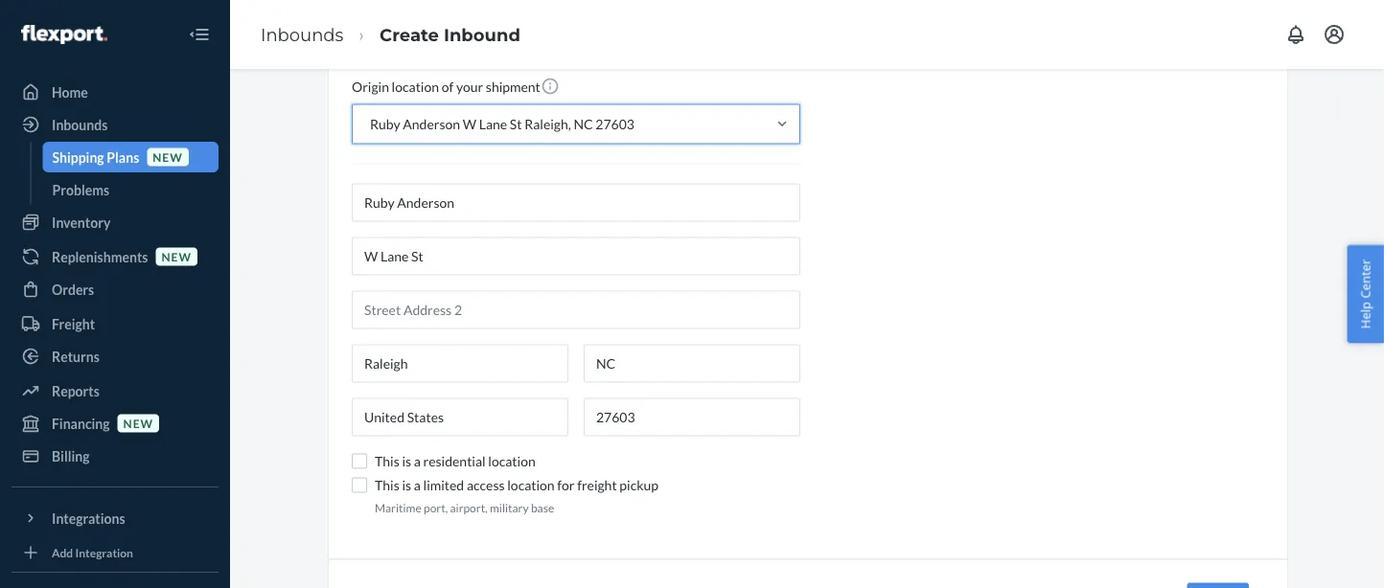 Task type: locate. For each thing, give the bounding box(es) containing it.
freight
[[577, 478, 617, 494]]

add integration link
[[12, 542, 219, 565]]

shipment
[[486, 79, 540, 95]]

new for financing
[[123, 416, 153, 430]]

returns
[[52, 348, 100, 365]]

new up 'orders' link
[[161, 250, 192, 264]]

1 is from the top
[[402, 454, 411, 470]]

a left limited on the left
[[414, 478, 421, 494]]

State text field
[[584, 345, 800, 383]]

2 is from the top
[[402, 478, 411, 494]]

1 this from the top
[[375, 454, 399, 470]]

a left residential
[[414, 454, 421, 470]]

2 this from the top
[[375, 478, 399, 494]]

2 a from the top
[[414, 478, 421, 494]]

City text field
[[352, 345, 568, 383]]

1 vertical spatial inbounds
[[52, 116, 108, 133]]

location up base
[[507, 478, 555, 494]]

this for this is a residential location
[[375, 454, 399, 470]]

your
[[456, 79, 483, 95]]

residential
[[423, 454, 486, 470]]

2 vertical spatial location
[[507, 478, 555, 494]]

0 vertical spatial a
[[414, 454, 421, 470]]

1 horizontal spatial inbounds
[[261, 24, 343, 45]]

1 vertical spatial inbounds link
[[12, 109, 219, 140]]

home link
[[12, 77, 219, 107]]

limited
[[423, 478, 464, 494]]

location left of
[[392, 79, 439, 95]]

a
[[414, 454, 421, 470], [414, 478, 421, 494]]

help center button
[[1347, 245, 1384, 343]]

Country text field
[[352, 399, 568, 437]]

ruby
[[370, 116, 400, 133]]

open notifications image
[[1284, 23, 1307, 46]]

new right plans
[[153, 150, 183, 164]]

problems link
[[43, 174, 219, 205]]

new down reports 'link' on the left
[[123, 416, 153, 430]]

inbounds link
[[261, 24, 343, 45], [12, 109, 219, 140]]

integration
[[75, 546, 133, 560]]

1 a from the top
[[414, 454, 421, 470]]

orders
[[52, 281, 94, 298]]

this is a limited access location for freight pickup
[[375, 478, 659, 494]]

1 vertical spatial new
[[161, 250, 192, 264]]

for
[[557, 478, 575, 494]]

create inbound link
[[380, 24, 520, 45]]

Street Address text field
[[352, 238, 800, 276]]

new
[[153, 150, 183, 164], [161, 250, 192, 264], [123, 416, 153, 430]]

returns link
[[12, 341, 219, 372]]

open account menu image
[[1323, 23, 1346, 46]]

new for shipping plans
[[153, 150, 183, 164]]

0 vertical spatial this
[[375, 454, 399, 470]]

a for limited
[[414, 478, 421, 494]]

inventory
[[52, 214, 111, 231]]

nc
[[574, 116, 593, 133]]

origin location of your shipment
[[352, 79, 540, 95]]

location up this is a limited access location for freight pickup
[[488, 454, 536, 470]]

is
[[402, 454, 411, 470], [402, 478, 411, 494]]

1 vertical spatial is
[[402, 478, 411, 494]]

this
[[375, 454, 399, 470], [375, 478, 399, 494]]

billing
[[52, 448, 90, 464]]

access
[[467, 478, 505, 494]]

ruby anderson w lane st raleigh, nc 27603
[[370, 116, 634, 133]]

billing link
[[12, 441, 219, 472]]

inbounds
[[261, 24, 343, 45], [52, 116, 108, 133]]

0 vertical spatial is
[[402, 454, 411, 470]]

create inbound
[[380, 24, 520, 45]]

0 vertical spatial inbounds
[[261, 24, 343, 45]]

this for this is a limited access location for freight pickup
[[375, 478, 399, 494]]

None checkbox
[[352, 454, 367, 470]]

1 vertical spatial this
[[375, 478, 399, 494]]

ZIP Code text field
[[584, 399, 800, 437]]

2 vertical spatial new
[[123, 416, 153, 430]]

breadcrumbs navigation
[[245, 7, 536, 62]]

0 vertical spatial new
[[153, 150, 183, 164]]

0 horizontal spatial inbounds link
[[12, 109, 219, 140]]

0 vertical spatial location
[[392, 79, 439, 95]]

close navigation image
[[188, 23, 211, 46]]

base
[[531, 501, 554, 515]]

shipping plans
[[52, 149, 139, 165]]

integrations button
[[12, 503, 219, 534]]

1 horizontal spatial inbounds link
[[261, 24, 343, 45]]

military
[[490, 501, 529, 515]]

home
[[52, 84, 88, 100]]

airport,
[[450, 501, 488, 515]]

0 vertical spatial inbounds link
[[261, 24, 343, 45]]

1 vertical spatial a
[[414, 478, 421, 494]]

location
[[392, 79, 439, 95], [488, 454, 536, 470], [507, 478, 555, 494]]

inventory link
[[12, 207, 219, 238]]

None checkbox
[[352, 478, 367, 494]]

flexport logo image
[[21, 25, 107, 44]]



Task type: describe. For each thing, give the bounding box(es) containing it.
replenishments
[[52, 249, 148, 265]]

port,
[[424, 501, 448, 515]]

problems
[[52, 182, 109, 198]]

reports
[[52, 383, 99, 399]]

orders link
[[12, 274, 219, 305]]

a for residential
[[414, 454, 421, 470]]

shipping
[[52, 149, 104, 165]]

1 vertical spatial location
[[488, 454, 536, 470]]

financing
[[52, 416, 110, 432]]

create
[[380, 24, 439, 45]]

anderson
[[403, 116, 460, 133]]

is for limited
[[402, 478, 411, 494]]

integrations
[[52, 510, 125, 527]]

inbounds inside breadcrumbs navigation
[[261, 24, 343, 45]]

maritime port, airport, military base
[[375, 501, 554, 515]]

this is a residential location
[[375, 454, 536, 470]]

reports link
[[12, 376, 219, 406]]

inbound
[[444, 24, 520, 45]]

pickup
[[620, 478, 659, 494]]

First & Last Name text field
[[352, 184, 800, 222]]

st
[[510, 116, 522, 133]]

Street Address 2 text field
[[352, 291, 800, 330]]

add
[[52, 546, 73, 560]]

freight
[[52, 316, 95, 332]]

origin
[[352, 79, 389, 95]]

27603
[[596, 116, 634, 133]]

help
[[1357, 302, 1374, 329]]

center
[[1357, 259, 1374, 299]]

help center
[[1357, 259, 1374, 329]]

raleigh,
[[524, 116, 571, 133]]

w
[[463, 116, 476, 133]]

plans
[[107, 149, 139, 165]]

is for residential
[[402, 454, 411, 470]]

lane
[[479, 116, 507, 133]]

freight link
[[12, 309, 219, 339]]

add integration
[[52, 546, 133, 560]]

0 horizontal spatial inbounds
[[52, 116, 108, 133]]

new for replenishments
[[161, 250, 192, 264]]

of
[[442, 79, 454, 95]]

maritime
[[375, 501, 421, 515]]



Task type: vqa. For each thing, say whether or not it's contained in the screenshot.
Products link
no



